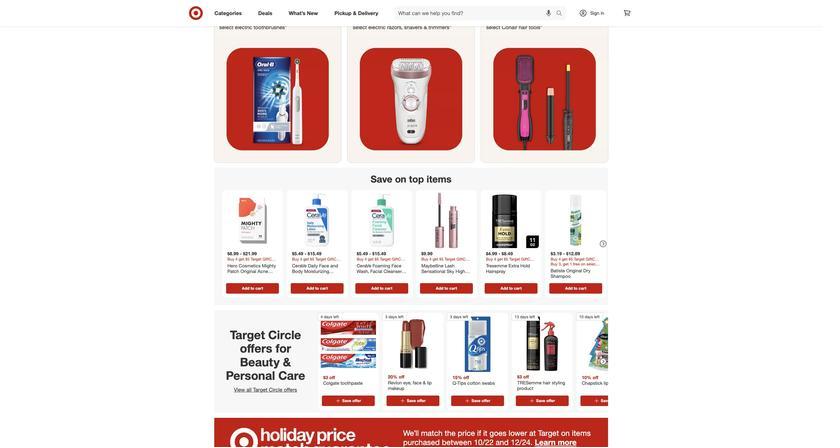 Task type: vqa. For each thing, say whether or not it's contained in the screenshot.


Task type: describe. For each thing, give the bounding box(es) containing it.
pickup & delivery
[[335, 10, 378, 16]]

- for daily
[[304, 251, 306, 257]]

left for 15% off q-tips cotton swabs
[[463, 315, 468, 320]]

13 days left
[[515, 315, 535, 320]]

10
[[579, 315, 584, 320]]

cosmetics
[[239, 263, 261, 269]]

pickup
[[335, 10, 352, 16]]

offer for 15% off q-tips cotton swabs
[[482, 399, 490, 404]]

save for 20% off revlon eye, face & lip makeup
[[407, 399, 416, 404]]

save offer for hair
[[536, 399, 555, 404]]

q-
[[453, 381, 457, 386]]

$5.49 - $15.49 for daily
[[292, 251, 321, 257]]

body
[[292, 269, 303, 274]]

fragrance
[[305, 280, 326, 286]]

20% off revlon eye, face & lip makeup
[[388, 375, 432, 392]]

left for 10% off chapstick lip balm
[[594, 315, 600, 320]]

- for cosmetics
[[240, 251, 242, 257]]

oily
[[385, 275, 393, 280]]

& for 20
[[424, 24, 427, 30]]

save offer button for tips
[[451, 396, 504, 407]]

4
[[321, 315, 323, 320]]

daily
[[308, 263, 318, 269]]

we'll
[[403, 429, 419, 439]]

what's
[[289, 10, 306, 16]]

to for maybelline lash sensational sky high lengthening mascara - 0.24 fl oz
[[444, 286, 448, 291]]

categories link
[[209, 6, 250, 20]]

days for $3 off tresemme hair styling product
[[520, 315, 528, 320]]

oz
[[435, 280, 440, 286]]

hairspray
[[486, 269, 506, 274]]

6 add to cart button from the left
[[549, 283, 602, 294]]

facial
[[370, 269, 382, 274]]

- for original
[[563, 251, 565, 257]]

electric for 20 select electric razors, shavers & trimmers*
[[368, 24, 386, 30]]

face for cleanser
[[391, 263, 401, 269]]

1 vertical spatial target
[[253, 387, 267, 394]]

toothbrushes*
[[254, 24, 287, 30]]

$5.49 for cerave daily face and body moisturizing lotion for normal to dry skin - fragrance free
[[292, 251, 303, 257]]

3 days left for 20%
[[385, 315, 404, 320]]

15%
[[453, 375, 462, 381]]

tresemme
[[486, 263, 507, 269]]

for inside the cerave foaming face wash, facial cleanser for normal to oily skin
[[357, 275, 362, 280]]

deals
[[258, 10, 272, 16]]

20 for 20 select electric razors, shavers & trimmers*
[[353, 3, 384, 26]]

$3 for $3 off tresemme hair styling product
[[517, 375, 522, 380]]

select for 20 select electric razors, shavers & trimmers*
[[353, 24, 367, 30]]

tresemme extra hold hairspray image
[[483, 193, 539, 248]]

$3 off tresemme hair styling product
[[517, 375, 565, 392]]

normal inside cerave daily face and body moisturizing lotion for normal to dry skin - fragrance free
[[313, 275, 328, 280]]

free
[[327, 280, 336, 286]]

tools*
[[529, 24, 542, 30]]

and inside cerave daily face and body moisturizing lotion for normal to dry skin - fragrance free
[[330, 263, 338, 269]]

it
[[483, 429, 488, 439]]

add to cart button for -
[[420, 283, 473, 294]]

save offer for eye,
[[407, 399, 426, 404]]

days for 10% off chapstick lip balm
[[585, 315, 593, 320]]

add for lotion
[[307, 286, 314, 291]]

sign in
[[590, 10, 604, 16]]

we'll match the price if it goes lower at target on items purchased between 10/22 and 12/24.
[[403, 429, 591, 448]]

3 days left for 15%
[[450, 315, 468, 320]]

lotion
[[292, 275, 305, 280]]

foaming
[[373, 263, 390, 269]]

normal inside the cerave foaming face wash, facial cleanser for normal to oily skin
[[363, 275, 378, 280]]

purchased
[[403, 438, 440, 448]]

goes
[[490, 429, 507, 439]]

$8.99
[[227, 251, 239, 257]]

$8.49
[[502, 251, 513, 257]]

10 days left
[[579, 315, 600, 320]]

20 select electric razors, shavers & trimmers*
[[353, 3, 451, 30]]

5 add to cart from the left
[[501, 286, 522, 291]]

save offer button for toothpaste
[[322, 396, 375, 407]]

add for mascara
[[436, 286, 443, 291]]

left for $3 off colgate toothpaste
[[333, 315, 339, 320]]

the
[[445, 429, 456, 439]]

days for 15% off q-tips cotton swabs
[[453, 315, 462, 320]]

12/24.
[[511, 438, 533, 448]]

in
[[601, 10, 604, 16]]

$15.49 for daily
[[308, 251, 321, 257]]

mighty
[[262, 263, 276, 269]]

left for $3 off tresemme hair styling product
[[529, 315, 535, 320]]

we'll match the price if it goes lower at target on items purchased between 10/22 and 12/24. link
[[214, 419, 608, 448]]

$3 for $3 off colgate toothpaste
[[323, 375, 328, 381]]

batiste original dry shampoo image
[[548, 193, 604, 248]]

$15.49 for foaming
[[372, 251, 386, 257]]

cart for for
[[320, 286, 328, 291]]

add to cart for normal
[[371, 286, 392, 291]]

colgate
[[323, 381, 339, 386]]

off for chapstick
[[593, 375, 598, 381]]

revlon
[[388, 380, 402, 386]]

trimmers*
[[429, 24, 451, 30]]

skin inside cerave daily face and body moisturizing lotion for normal to dry skin - fragrance free
[[292, 280, 301, 286]]

swabs
[[482, 381, 495, 386]]

care
[[278, 369, 305, 383]]

20 select conair hair tools*
[[486, 3, 542, 30]]

days for 20% off revlon eye, face & lip makeup
[[389, 315, 397, 320]]

& for 20%
[[423, 380, 426, 386]]

10%
[[582, 375, 591, 381]]

offer for $3 off colgate toothpaste
[[352, 399, 361, 404]]

4 days left
[[321, 315, 339, 320]]

face
[[413, 380, 422, 386]]

face for moisturizing
[[319, 263, 329, 269]]

product
[[517, 386, 533, 392]]

razors,
[[387, 24, 403, 30]]

select for 20 select electric toothbrushes*
[[219, 24, 234, 30]]

days for $3 off colgate toothpaste
[[324, 315, 332, 320]]

toothpaste
[[340, 381, 363, 386]]

save offer for toothpaste
[[342, 399, 361, 404]]

$9.99
[[421, 251, 433, 257]]

lash
[[445, 263, 455, 269]]

add to cart for patches
[[242, 286, 263, 291]]

cleanser
[[383, 269, 402, 274]]

cart for -
[[449, 286, 457, 291]]

dry inside cerave daily face and body moisturizing lotion for normal to dry skin - fragrance free
[[334, 275, 342, 280]]

on inside carousel region
[[395, 173, 407, 185]]

cerave foaming face wash, facial cleanser for normal to oily skin
[[357, 263, 403, 280]]

view all target circle offers link
[[232, 386, 298, 396]]

add to cart button for patches
[[226, 283, 279, 294]]

batiste original dry shampoo
[[551, 268, 591, 279]]

personal
[[226, 369, 275, 383]]

hero
[[227, 263, 237, 269]]

acne
[[257, 269, 268, 274]]

if
[[477, 429, 481, 439]]

add to cart for for
[[307, 286, 328, 291]]

conair
[[502, 24, 517, 30]]

tips
[[457, 381, 466, 386]]

hero cosmetics mighty patch original acne pimple patches
[[227, 263, 276, 280]]

maybelline lash sensational sky high lengthening mascara - 0.24 fl oz
[[421, 263, 469, 286]]

- inside cerave daily face and body moisturizing lotion for normal to dry skin - fragrance free
[[302, 280, 304, 286]]

styling
[[552, 380, 565, 386]]

$5.49 for cerave foaming face wash, facial cleanser for normal to oily skin
[[357, 251, 368, 257]]

on inside we'll match the price if it goes lower at target on items purchased between 10/22 and 12/24.
[[561, 429, 570, 439]]

moisturizing
[[304, 269, 329, 274]]

target inside we'll match the price if it goes lower at target on items purchased between 10/22 and 12/24.
[[538, 429, 559, 439]]

- for extra
[[498, 251, 500, 257]]

$4.99
[[486, 251, 497, 257]]

offers inside target circle offers for beauty & personal care
[[240, 342, 272, 356]]

hold
[[520, 263, 530, 269]]

add to cart button for for
[[291, 283, 344, 294]]

target circle offers for beauty & personal care
[[226, 328, 305, 383]]

$3.19
[[551, 251, 562, 257]]



Task type: locate. For each thing, give the bounding box(es) containing it.
3 for 15%
[[450, 315, 452, 320]]

5 left from the left
[[594, 315, 600, 320]]

save
[[371, 173, 392, 185], [342, 399, 351, 404], [407, 399, 416, 404], [472, 399, 481, 404], [536, 399, 545, 404], [601, 399, 610, 404]]

0.24
[[421, 280, 430, 286]]

1 normal from the left
[[313, 275, 328, 280]]

save inside carousel region
[[371, 173, 392, 185]]

dry
[[583, 268, 591, 274], [334, 275, 342, 280]]

2 3 from the left
[[450, 315, 452, 320]]

& right face
[[423, 380, 426, 386]]

0 vertical spatial and
[[330, 263, 338, 269]]

2 left from the left
[[398, 315, 404, 320]]

cart down batiste original dry shampoo
[[579, 286, 586, 291]]

1 horizontal spatial skin
[[394, 275, 403, 280]]

select left conair
[[486, 24, 501, 30]]

save offer button for eye,
[[387, 396, 439, 407]]

4 cart from the left
[[449, 286, 457, 291]]

left for 20% off revlon eye, face & lip makeup
[[398, 315, 404, 320]]

1 horizontal spatial face
[[391, 263, 401, 269]]

2 3 days left from the left
[[450, 315, 468, 320]]

$15.49 up the daily
[[308, 251, 321, 257]]

0 horizontal spatial lip
[[427, 380, 432, 386]]

1 vertical spatial items
[[572, 429, 591, 439]]

to inside cerave daily face and body moisturizing lotion for normal to dry skin - fragrance free
[[329, 275, 333, 280]]

20 inside 20 select electric toothbrushes*
[[219, 3, 250, 26]]

lip inside 20% off revlon eye, face & lip makeup
[[427, 380, 432, 386]]

0 horizontal spatial cerave
[[292, 263, 307, 269]]

electric down categories "link"
[[235, 24, 252, 30]]

1 add to cart button from the left
[[226, 283, 279, 294]]

skin
[[394, 275, 403, 280], [292, 280, 301, 286]]

search button
[[553, 6, 569, 22]]

1 horizontal spatial 20
[[353, 3, 384, 26]]

cart for normal
[[385, 286, 392, 291]]

1 $15.49 from the left
[[308, 251, 321, 257]]

to left oily
[[380, 275, 384, 280]]

what's new
[[289, 10, 318, 16]]

&
[[353, 10, 357, 16], [424, 24, 427, 30], [283, 355, 291, 370], [423, 380, 426, 386]]

- right mascara
[[467, 275, 469, 280]]

dry inside batiste original dry shampoo
[[583, 268, 591, 274]]

for up care
[[275, 342, 291, 356]]

shavers
[[404, 24, 422, 30]]

sensational
[[421, 269, 445, 274]]

for up 'fragrance'
[[306, 275, 312, 280]]

on
[[395, 173, 407, 185], [561, 429, 570, 439]]

5 days from the left
[[585, 315, 593, 320]]

$5.49 up wash,
[[357, 251, 368, 257]]

0 vertical spatial circle
[[268, 328, 301, 342]]

cerave inside cerave daily face and body moisturizing lotion for normal to dry skin - fragrance free
[[292, 263, 307, 269]]

0 horizontal spatial normal
[[313, 275, 328, 280]]

& inside the 20 select electric razors, shavers & trimmers*
[[424, 24, 427, 30]]

to
[[329, 275, 333, 280], [380, 275, 384, 280], [250, 286, 254, 291], [315, 286, 319, 291], [380, 286, 384, 291], [444, 286, 448, 291], [509, 286, 513, 291], [574, 286, 578, 291]]

original inside batiste original dry shampoo
[[566, 268, 582, 274]]

add
[[242, 286, 249, 291], [307, 286, 314, 291], [371, 286, 379, 291], [436, 286, 443, 291], [501, 286, 508, 291], [565, 286, 573, 291]]

6 add to cart from the left
[[565, 286, 586, 291]]

mascara
[[448, 275, 466, 280]]

electric for 20 select electric toothbrushes*
[[235, 24, 252, 30]]

dry up free
[[334, 275, 342, 280]]

save offer button down toothpaste
[[322, 396, 375, 407]]

3 add to cart button from the left
[[355, 283, 408, 294]]

add down patches
[[242, 286, 249, 291]]

electric down delivery
[[368, 24, 386, 30]]

1 horizontal spatial normal
[[363, 275, 378, 280]]

1 horizontal spatial $15.49
[[372, 251, 386, 257]]

circle inside target circle offers for beauty & personal care
[[268, 328, 301, 342]]

1 3 days left from the left
[[385, 315, 404, 320]]

offer down swabs
[[482, 399, 490, 404]]

patches
[[243, 275, 259, 280]]

1 horizontal spatial 3
[[450, 315, 452, 320]]

0 horizontal spatial offers
[[240, 342, 272, 356]]

1 horizontal spatial on
[[561, 429, 570, 439]]

4 add from the left
[[436, 286, 443, 291]]

lip inside 10% off chapstick lip balm
[[604, 381, 609, 386]]

add for for
[[371, 286, 379, 291]]

cotton
[[467, 381, 481, 386]]

hair left styling
[[543, 380, 551, 386]]

off up tips on the right of the page
[[463, 375, 469, 381]]

15% off q-tips cotton swabs
[[453, 375, 495, 386]]

add to cart button down 'moisturizing'
[[291, 283, 344, 294]]

pimple
[[227, 275, 241, 280]]

select down categories
[[219, 24, 234, 30]]

$3 off colgate toothpaste
[[323, 375, 363, 386]]

0 horizontal spatial $5.49
[[292, 251, 303, 257]]

add to cart button down batiste original dry shampoo
[[549, 283, 602, 294]]

add down 'facial'
[[371, 286, 379, 291]]

at
[[529, 429, 536, 439]]

4 left from the left
[[529, 315, 535, 320]]

1 cerave from the left
[[292, 263, 307, 269]]

categories
[[215, 10, 242, 16]]

4 offer from the left
[[546, 399, 555, 404]]

skin down lotion
[[292, 280, 301, 286]]

offer for $3 off tresemme hair styling product
[[546, 399, 555, 404]]

offer down toothpaste
[[352, 399, 361, 404]]

face
[[319, 263, 329, 269], [391, 263, 401, 269]]

5 save offer from the left
[[601, 399, 620, 404]]

to down 'fragrance'
[[315, 286, 319, 291]]

4 add to cart from the left
[[436, 286, 457, 291]]

and right 10/22
[[496, 438, 509, 448]]

extra
[[509, 263, 519, 269]]

1 horizontal spatial hair
[[543, 380, 551, 386]]

deals link
[[253, 6, 281, 20]]

5 save offer button from the left
[[581, 396, 633, 407]]

6 add from the left
[[565, 286, 573, 291]]

2 horizontal spatial select
[[486, 24, 501, 30]]

1 horizontal spatial $5.49 - $15.49
[[357, 251, 386, 257]]

to for hero cosmetics mighty patch original acne pimple patches
[[250, 286, 254, 291]]

shampoo
[[551, 274, 571, 279]]

target right all
[[253, 387, 267, 394]]

save for $3 off tresemme hair styling product
[[536, 399, 545, 404]]

cart for patches
[[255, 286, 263, 291]]

1 vertical spatial circle
[[269, 387, 282, 394]]

cerave for body
[[292, 263, 307, 269]]

target up beauty
[[230, 328, 265, 342]]

cerave up body
[[292, 263, 307, 269]]

items inside carousel region
[[427, 173, 452, 185]]

4 days from the left
[[520, 315, 528, 320]]

add to cart down patches
[[242, 286, 263, 291]]

save offer button down cotton on the bottom right
[[451, 396, 504, 407]]

save offer button down $3 off tresemme hair styling product
[[516, 396, 569, 407]]

20 for 20 select conair hair tools*
[[486, 3, 517, 26]]

1 horizontal spatial offers
[[284, 387, 297, 394]]

1 horizontal spatial dry
[[583, 268, 591, 274]]

select inside the 20 select electric razors, shavers & trimmers*
[[353, 24, 367, 30]]

hair inside 20 select conair hair tools*
[[519, 24, 528, 30]]

0 horizontal spatial skin
[[292, 280, 301, 286]]

items inside we'll match the price if it goes lower at target on items purchased between 10/22 and 12/24.
[[572, 429, 591, 439]]

0 horizontal spatial 3 days left
[[385, 315, 404, 320]]

20 inside 20 select conair hair tools*
[[486, 3, 517, 26]]

2 days from the left
[[389, 315, 397, 320]]

select down pickup & delivery link
[[353, 24, 367, 30]]

1 horizontal spatial select
[[353, 24, 367, 30]]

1 horizontal spatial electric
[[368, 24, 386, 30]]

to inside the cerave foaming face wash, facial cleanser for normal to oily skin
[[380, 275, 384, 280]]

0 horizontal spatial $15.49
[[308, 251, 321, 257]]

offer for 10% off chapstick lip balm
[[611, 399, 620, 404]]

2 offer from the left
[[417, 399, 426, 404]]

off up the colgate at the bottom of the page
[[329, 375, 335, 381]]

$3 up the colgate at the bottom of the page
[[323, 375, 328, 381]]

maybelline lash sensational sky high lengthening mascara - 0.24 fl oz image
[[419, 193, 474, 248]]

select inside 20 select electric toothbrushes*
[[219, 24, 234, 30]]

sky
[[447, 269, 454, 274]]

offer down styling
[[546, 399, 555, 404]]

1 horizontal spatial cerave
[[357, 263, 371, 269]]

add to cart for -
[[436, 286, 457, 291]]

high
[[456, 269, 465, 274]]

off for revlon
[[399, 375, 404, 380]]

0 horizontal spatial $3
[[323, 375, 328, 381]]

pickup & delivery link
[[329, 6, 387, 20]]

add to cart button down oily
[[355, 283, 408, 294]]

4 save offer button from the left
[[516, 396, 569, 407]]

1 vertical spatial dry
[[334, 275, 342, 280]]

save offer button down 20% off revlon eye, face & lip makeup
[[387, 396, 439, 407]]

to for tresemme extra hold hairspray
[[509, 286, 513, 291]]

select
[[219, 24, 234, 30], [353, 24, 367, 30], [486, 24, 501, 30]]

& right pickup
[[353, 10, 357, 16]]

- up 'moisturizing'
[[304, 251, 306, 257]]

cerave inside the cerave foaming face wash, facial cleanser for normal to oily skin
[[357, 263, 371, 269]]

off inside $3 off tresemme hair styling product
[[523, 375, 529, 380]]

top
[[409, 173, 424, 185]]

$15.49 up foaming
[[372, 251, 386, 257]]

& inside 20% off revlon eye, face & lip makeup
[[423, 380, 426, 386]]

to for cerave daily face and body moisturizing lotion for normal to dry skin - fragrance free
[[315, 286, 319, 291]]

1 horizontal spatial original
[[566, 268, 582, 274]]

skin inside the cerave foaming face wash, facial cleanser for normal to oily skin
[[394, 275, 403, 280]]

target inside target circle offers for beauty & personal care
[[230, 328, 265, 342]]

5 add from the left
[[501, 286, 508, 291]]

to up free
[[329, 275, 333, 280]]

0 vertical spatial on
[[395, 173, 407, 185]]

save offer button down balm
[[581, 396, 633, 407]]

electric inside 20 select electric toothbrushes*
[[235, 24, 252, 30]]

target right at
[[538, 429, 559, 439]]

view
[[234, 387, 245, 394]]

save offer button
[[322, 396, 375, 407], [387, 396, 439, 407], [451, 396, 504, 407], [516, 396, 569, 407], [581, 396, 633, 407]]

tresemme extra hold hairspray
[[486, 263, 530, 274]]

3 20 from the left
[[486, 3, 517, 26]]

2 $5.49 - $15.49 from the left
[[357, 251, 386, 257]]

original inside hero cosmetics mighty patch original acne pimple patches
[[240, 269, 256, 274]]

hair left tools* on the right of the page
[[519, 24, 528, 30]]

face up 'moisturizing'
[[319, 263, 329, 269]]

2 electric from the left
[[368, 24, 386, 30]]

& for target
[[283, 355, 291, 370]]

for inside cerave daily face and body moisturizing lotion for normal to dry skin - fragrance free
[[306, 275, 312, 280]]

5 add to cart button from the left
[[485, 283, 538, 294]]

$8.99 - $21.99
[[227, 251, 257, 257]]

hair inside $3 off tresemme hair styling product
[[543, 380, 551, 386]]

offer down face
[[417, 399, 426, 404]]

3 for 20%
[[385, 315, 387, 320]]

0 vertical spatial hair
[[519, 24, 528, 30]]

1 horizontal spatial and
[[496, 438, 509, 448]]

1 save offer button from the left
[[322, 396, 375, 407]]

- right $8.99
[[240, 251, 242, 257]]

0 horizontal spatial electric
[[235, 24, 252, 30]]

carousel region
[[214, 168, 608, 311]]

1 horizontal spatial 3 days left
[[450, 315, 468, 320]]

to down patches
[[250, 286, 254, 291]]

1 horizontal spatial $5.49
[[357, 251, 368, 257]]

1 left from the left
[[333, 315, 339, 320]]

& right beauty
[[283, 355, 291, 370]]

0 horizontal spatial items
[[427, 173, 452, 185]]

- up 'facial'
[[369, 251, 371, 257]]

cart down mascara
[[449, 286, 457, 291]]

hair for $3 off
[[543, 380, 551, 386]]

to for cerave foaming face wash, facial cleanser for normal to oily skin
[[380, 286, 384, 291]]

face inside cerave daily face and body moisturizing lotion for normal to dry skin - fragrance free
[[319, 263, 329, 269]]

1 offer from the left
[[352, 399, 361, 404]]

target holiday price match guarantee image
[[214, 419, 608, 448]]

add to cart down oily
[[371, 286, 392, 291]]

off up eye,
[[399, 375, 404, 380]]

offers down care
[[284, 387, 297, 394]]

1 vertical spatial offers
[[284, 387, 297, 394]]

left
[[333, 315, 339, 320], [398, 315, 404, 320], [463, 315, 468, 320], [529, 315, 535, 320], [594, 315, 600, 320]]

for down wash,
[[357, 275, 362, 280]]

0 horizontal spatial hair
[[519, 24, 528, 30]]

select inside 20 select conair hair tools*
[[486, 24, 501, 30]]

dry right 'batiste'
[[583, 268, 591, 274]]

- right $3.19
[[563, 251, 565, 257]]

2 vertical spatial target
[[538, 429, 559, 439]]

and inside we'll match the price if it goes lower at target on items purchased between 10/22 and 12/24.
[[496, 438, 509, 448]]

offer down balm
[[611, 399, 620, 404]]

wash,
[[357, 269, 369, 274]]

3 left from the left
[[463, 315, 468, 320]]

2 add to cart button from the left
[[291, 283, 344, 294]]

patch
[[227, 269, 239, 274]]

3 save offer button from the left
[[451, 396, 504, 407]]

target
[[230, 328, 265, 342], [253, 387, 267, 394], [538, 429, 559, 439]]

save on top items
[[371, 173, 452, 185]]

hair for 20
[[519, 24, 528, 30]]

2 select from the left
[[353, 24, 367, 30]]

& right shavers
[[424, 24, 427, 30]]

4 add to cart button from the left
[[420, 283, 473, 294]]

off inside the $3 off colgate toothpaste
[[329, 375, 335, 381]]

add to cart button for normal
[[355, 283, 408, 294]]

1 $5.49 - $15.49 from the left
[[292, 251, 321, 257]]

0 vertical spatial target
[[230, 328, 265, 342]]

1 horizontal spatial items
[[572, 429, 591, 439]]

3 select from the left
[[486, 24, 501, 30]]

1 cart from the left
[[255, 286, 263, 291]]

add to cart down batiste original dry shampoo
[[565, 286, 586, 291]]

cart down free
[[320, 286, 328, 291]]

2 cerave from the left
[[357, 263, 371, 269]]

lip left balm
[[604, 381, 609, 386]]

save for 10% off chapstick lip balm
[[601, 399, 610, 404]]

off inside 15% off q-tips cotton swabs
[[463, 375, 469, 381]]

add down oz
[[436, 286, 443, 291]]

add down 'fragrance'
[[307, 286, 314, 291]]

skin down cleanser
[[394, 275, 403, 280]]

1 horizontal spatial $3
[[517, 375, 522, 380]]

offer for 20% off revlon eye, face & lip makeup
[[417, 399, 426, 404]]

10% off chapstick lip balm
[[582, 375, 620, 386]]

cerave
[[292, 263, 307, 269], [357, 263, 371, 269]]

original down cosmetics
[[240, 269, 256, 274]]

1 20 from the left
[[219, 3, 250, 26]]

1 horizontal spatial lip
[[604, 381, 609, 386]]

0 vertical spatial items
[[427, 173, 452, 185]]

- inside maybelline lash sensational sky high lengthening mascara - 0.24 fl oz
[[467, 275, 469, 280]]

save offer button for hair
[[516, 396, 569, 407]]

20 for 20 select electric toothbrushes*
[[219, 3, 250, 26]]

add to cart button down tresemme extra hold hairspray
[[485, 283, 538, 294]]

2 horizontal spatial 20
[[486, 3, 517, 26]]

add down shampoo at bottom right
[[565, 286, 573, 291]]

$5.49 - $15.49 up foaming
[[357, 251, 386, 257]]

1 horizontal spatial for
[[306, 275, 312, 280]]

0 horizontal spatial 20
[[219, 3, 250, 26]]

hero cosmetics mighty patch original acne pimple patches image
[[225, 193, 280, 248]]

& inside target circle offers for beauty & personal care
[[283, 355, 291, 370]]

2 add from the left
[[307, 286, 314, 291]]

to down the cerave foaming face wash, facial cleanser for normal to oily skin
[[380, 286, 384, 291]]

2 $5.49 from the left
[[357, 251, 368, 257]]

- down lotion
[[302, 280, 304, 286]]

5 offer from the left
[[611, 399, 620, 404]]

cerave up wash,
[[357, 263, 371, 269]]

tresemme
[[517, 380, 542, 386]]

cerave foaming face wash, facial cleanser for normal to oily skin image
[[354, 193, 410, 248]]

electric inside the 20 select electric razors, shavers & trimmers*
[[368, 24, 386, 30]]

add to cart button down mascara
[[420, 283, 473, 294]]

cart down patches
[[255, 286, 263, 291]]

$5.49 - $15.49 for foaming
[[357, 251, 386, 257]]

save offer down cotton on the bottom right
[[472, 399, 490, 404]]

0 vertical spatial offers
[[240, 342, 272, 356]]

1 face from the left
[[319, 263, 329, 269]]

3 add to cart from the left
[[371, 286, 392, 291]]

0 vertical spatial dry
[[583, 268, 591, 274]]

face inside the cerave foaming face wash, facial cleanser for normal to oily skin
[[391, 263, 401, 269]]

3 save offer from the left
[[472, 399, 490, 404]]

normal down 'moisturizing'
[[313, 275, 328, 280]]

original
[[566, 268, 582, 274], [240, 269, 256, 274]]

lower
[[509, 429, 527, 439]]

$3 inside the $3 off colgate toothpaste
[[323, 375, 328, 381]]

to down tresemme extra hold hairspray
[[509, 286, 513, 291]]

for inside target circle offers for beauty & personal care
[[275, 342, 291, 356]]

select for 20 select conair hair tools*
[[486, 24, 501, 30]]

off up "chapstick"
[[593, 375, 598, 381]]

0 horizontal spatial and
[[330, 263, 338, 269]]

add to cart down 'fragrance'
[[307, 286, 328, 291]]

view all target circle offers
[[234, 387, 297, 394]]

2 save offer button from the left
[[387, 396, 439, 407]]

1 electric from the left
[[235, 24, 252, 30]]

1 $5.49 from the left
[[292, 251, 303, 257]]

off for tresemme
[[523, 375, 529, 380]]

off for colgate
[[329, 375, 335, 381]]

$4.99 - $8.49
[[486, 251, 513, 257]]

face up cleanser
[[391, 263, 401, 269]]

between
[[442, 438, 472, 448]]

1 select from the left
[[219, 24, 234, 30]]

normal down 'facial'
[[363, 275, 378, 280]]

3
[[385, 315, 387, 320], [450, 315, 452, 320]]

cart
[[255, 286, 263, 291], [320, 286, 328, 291], [385, 286, 392, 291], [449, 286, 457, 291], [514, 286, 522, 291], [579, 286, 586, 291]]

2 face from the left
[[391, 263, 401, 269]]

1 add to cart from the left
[[242, 286, 263, 291]]

add down hairspray
[[501, 286, 508, 291]]

1 vertical spatial hair
[[543, 380, 551, 386]]

add to cart down oz
[[436, 286, 457, 291]]

add for pimple
[[242, 286, 249, 291]]

all
[[246, 387, 252, 394]]

save offer button for lip
[[581, 396, 633, 407]]

chapstick
[[582, 381, 603, 386]]

0 horizontal spatial $5.49 - $15.49
[[292, 251, 321, 257]]

2 $15.49 from the left
[[372, 251, 386, 257]]

$3 inside $3 off tresemme hair styling product
[[517, 375, 522, 380]]

1 3 from the left
[[385, 315, 387, 320]]

$21.99
[[243, 251, 257, 257]]

add to cart button down patches
[[226, 283, 279, 294]]

- right $4.99
[[498, 251, 500, 257]]

save offer down toothpaste
[[342, 399, 361, 404]]

0 horizontal spatial dry
[[334, 275, 342, 280]]

save for 15% off q-tips cotton swabs
[[472, 399, 481, 404]]

2 save offer from the left
[[407, 399, 426, 404]]

cerave for facial
[[357, 263, 371, 269]]

cart down oily
[[385, 286, 392, 291]]

0 horizontal spatial 3
[[385, 315, 387, 320]]

save offer for tips
[[472, 399, 490, 404]]

$5.49 - $15.49 up the daily
[[292, 251, 321, 257]]

2 20 from the left
[[353, 3, 384, 26]]

to down maybelline lash sensational sky high lengthening mascara - 0.24 fl oz at the bottom of page
[[444, 286, 448, 291]]

10/22
[[474, 438, 494, 448]]

new
[[307, 10, 318, 16]]

1 vertical spatial on
[[561, 429, 570, 439]]

lengthening
[[421, 275, 447, 280]]

2 horizontal spatial for
[[357, 275, 362, 280]]

20%
[[388, 375, 397, 380]]

add to cart down tresemme extra hold hairspray
[[501, 286, 522, 291]]

0 horizontal spatial for
[[275, 342, 291, 356]]

to down batiste original dry shampoo
[[574, 286, 578, 291]]

0 horizontal spatial original
[[240, 269, 256, 274]]

save offer down face
[[407, 399, 426, 404]]

20 inside the 20 select electric razors, shavers & trimmers*
[[353, 3, 384, 26]]

offers
[[240, 342, 272, 356], [284, 387, 297, 394]]

1 save offer from the left
[[342, 399, 361, 404]]

6 cart from the left
[[579, 286, 586, 291]]

makeup
[[388, 386, 404, 392]]

sign in link
[[574, 6, 615, 20]]

3 days from the left
[[453, 315, 462, 320]]

off inside 20% off revlon eye, face & lip makeup
[[399, 375, 404, 380]]

off inside 10% off chapstick lip balm
[[593, 375, 598, 381]]

beauty
[[240, 355, 280, 370]]

3 add from the left
[[371, 286, 379, 291]]

save for $3 off colgate toothpaste
[[342, 399, 351, 404]]

1 days from the left
[[324, 315, 332, 320]]

0 horizontal spatial face
[[319, 263, 329, 269]]

3 offer from the left
[[482, 399, 490, 404]]

$3 up tresemme
[[517, 375, 522, 380]]

0 horizontal spatial on
[[395, 173, 407, 185]]

$12.89
[[566, 251, 580, 257]]

delivery
[[358, 10, 378, 16]]

1 add from the left
[[242, 286, 249, 291]]

0 horizontal spatial select
[[219, 24, 234, 30]]

1 vertical spatial and
[[496, 438, 509, 448]]

eye,
[[403, 380, 411, 386]]

2 cart from the left
[[320, 286, 328, 291]]

What can we help you find? suggestions appear below search field
[[394, 6, 558, 20]]

original up shampoo at bottom right
[[566, 268, 582, 274]]

to for batiste original dry shampoo
[[574, 286, 578, 291]]

lip right face
[[427, 380, 432, 386]]

save offer down $3 off tresemme hair styling product
[[536, 399, 555, 404]]

cart down tresemme extra hold hairspray
[[514, 286, 522, 291]]

off for q-
[[463, 375, 469, 381]]

3 cart from the left
[[385, 286, 392, 291]]

save offer for lip
[[601, 399, 620, 404]]

off up tresemme
[[523, 375, 529, 380]]

4 save offer from the left
[[536, 399, 555, 404]]

5 cart from the left
[[514, 286, 522, 291]]

save offer down balm
[[601, 399, 620, 404]]

$5.49 up body
[[292, 251, 303, 257]]

2 add to cart from the left
[[307, 286, 328, 291]]

cerave daily face and body moisturizing lotion for normal to dry skin - fragrance free image
[[289, 193, 345, 248]]

- for foaming
[[369, 251, 371, 257]]

2 normal from the left
[[363, 275, 378, 280]]



